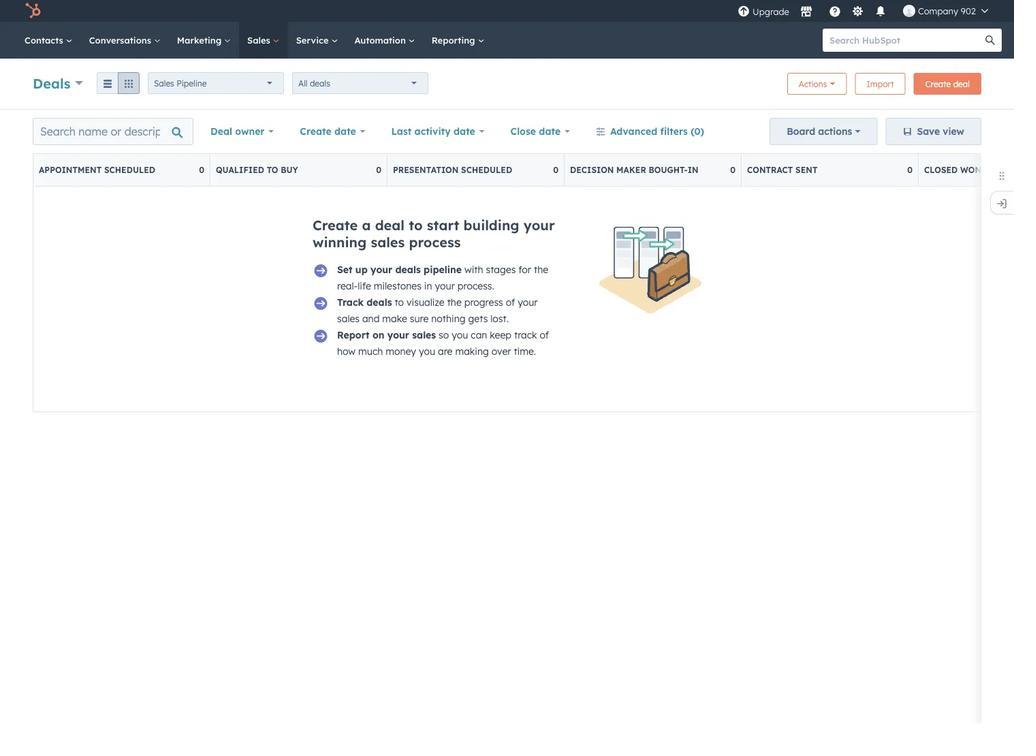 Task type: vqa. For each thing, say whether or not it's contained in the screenshot.
Go
no



Task type: locate. For each thing, give the bounding box(es) containing it.
marketplaces button
[[792, 0, 821, 22]]

your up for
[[524, 217, 555, 234]]

create for create deal
[[926, 79, 952, 89]]

building
[[464, 217, 520, 234]]

scheduled
[[104, 165, 155, 175], [461, 165, 513, 175]]

scheduled for appointment scheduled
[[104, 165, 155, 175]]

save view
[[918, 125, 965, 137]]

how
[[337, 346, 356, 357]]

4 0 from the left
[[731, 165, 736, 175]]

0 left presentation
[[376, 165, 382, 175]]

appointment scheduled
[[39, 165, 155, 175]]

over
[[492, 346, 511, 357]]

scheduled for presentation scheduled
[[461, 165, 513, 175]]

deals banner
[[33, 69, 982, 95]]

deal owner
[[211, 125, 265, 137]]

date
[[335, 125, 356, 137], [454, 125, 476, 137], [539, 125, 561, 137]]

group
[[97, 72, 140, 94]]

0 vertical spatial of
[[506, 296, 515, 308]]

1 vertical spatial sales
[[154, 78, 174, 88]]

create for create date
[[300, 125, 332, 137]]

1 horizontal spatial scheduled
[[461, 165, 513, 175]]

automation
[[355, 34, 409, 46]]

0 vertical spatial deals
[[310, 78, 331, 88]]

sales inside create a deal to start building your winning sales process
[[371, 234, 405, 251]]

deal up view
[[954, 79, 970, 89]]

closed
[[925, 165, 958, 175]]

0 for contract sent
[[908, 165, 913, 175]]

set
[[337, 264, 353, 276]]

mateo roberts image
[[904, 5, 916, 17]]

0 vertical spatial create
[[926, 79, 952, 89]]

create inside create a deal to start building your winning sales process
[[313, 217, 358, 234]]

deals
[[33, 75, 71, 92]]

deals right the all
[[310, 78, 331, 88]]

create up 'save view'
[[926, 79, 952, 89]]

2 horizontal spatial sales
[[412, 329, 436, 341]]

decision
[[570, 165, 614, 175]]

sales for sales
[[247, 34, 273, 46]]

pipeline
[[177, 78, 207, 88]]

2 horizontal spatial date
[[539, 125, 561, 137]]

0 horizontal spatial scheduled
[[104, 165, 155, 175]]

your inside create a deal to start building your winning sales process
[[524, 217, 555, 234]]

settings link
[[850, 4, 867, 18]]

1 horizontal spatial deals
[[367, 296, 392, 308]]

all deals
[[299, 78, 331, 88]]

0 horizontal spatial deal
[[375, 217, 405, 234]]

you right the so at top left
[[452, 329, 468, 341]]

deals inside 'popup button'
[[310, 78, 331, 88]]

help button
[[824, 0, 847, 22]]

visualize
[[407, 296, 445, 308]]

1 horizontal spatial sales
[[247, 34, 273, 46]]

deal
[[954, 79, 970, 89], [375, 217, 405, 234]]

deals
[[310, 78, 331, 88], [396, 264, 421, 276], [367, 296, 392, 308]]

deals up milestones
[[396, 264, 421, 276]]

date down all deals 'popup button' at the top left of page
[[335, 125, 356, 137]]

service link
[[288, 22, 346, 59]]

1 vertical spatial the
[[447, 296, 462, 308]]

1 vertical spatial to
[[409, 217, 423, 234]]

create inside "create date" popup button
[[300, 125, 332, 137]]

menu containing company 902
[[737, 0, 998, 22]]

0 left closed
[[908, 165, 913, 175]]

to down milestones
[[395, 296, 404, 308]]

1 0 from the left
[[199, 165, 204, 175]]

0 vertical spatial sales
[[247, 34, 273, 46]]

can
[[471, 329, 488, 341]]

search image
[[986, 35, 996, 45]]

0 vertical spatial deal
[[954, 79, 970, 89]]

0 horizontal spatial the
[[447, 296, 462, 308]]

sales left service
[[247, 34, 273, 46]]

sales left pipeline
[[154, 78, 174, 88]]

create down all deals
[[300, 125, 332, 137]]

2 scheduled from the left
[[461, 165, 513, 175]]

the up nothing
[[447, 296, 462, 308]]

2 0 from the left
[[376, 165, 382, 175]]

import
[[867, 79, 895, 89]]

2 vertical spatial create
[[313, 217, 358, 234]]

2 horizontal spatial deals
[[396, 264, 421, 276]]

2 vertical spatial to
[[395, 296, 404, 308]]

scheduled down close
[[461, 165, 513, 175]]

1 vertical spatial of
[[540, 329, 549, 341]]

sales down the sure at the top left
[[412, 329, 436, 341]]

advanced filters (0) button
[[587, 118, 714, 145]]

deals up and
[[367, 296, 392, 308]]

0 horizontal spatial deals
[[310, 78, 331, 88]]

in
[[424, 280, 432, 292]]

to inside to visualize the progress of your sales and make sure nothing gets lost.
[[395, 296, 404, 308]]

deals for track deals
[[367, 296, 392, 308]]

conversations link
[[81, 22, 169, 59]]

board actions button
[[770, 118, 878, 145]]

0 horizontal spatial date
[[335, 125, 356, 137]]

close date
[[511, 125, 561, 137]]

actions
[[819, 125, 853, 137]]

group inside the deals banner
[[97, 72, 140, 94]]

to left start
[[409, 217, 423, 234]]

0 left decision
[[553, 165, 559, 175]]

1 horizontal spatial date
[[454, 125, 476, 137]]

of inside so you can keep track of how much money you are making over time.
[[540, 329, 549, 341]]

report
[[337, 329, 370, 341]]

you left are
[[419, 346, 436, 357]]

save
[[918, 125, 941, 137]]

1 horizontal spatial to
[[395, 296, 404, 308]]

activity
[[415, 125, 451, 137]]

last
[[392, 125, 412, 137]]

Search HubSpot search field
[[823, 29, 990, 52]]

sales inside popup button
[[154, 78, 174, 88]]

to inside create a deal to start building your winning sales process
[[409, 217, 423, 234]]

maker
[[617, 165, 647, 175]]

menu
[[737, 0, 998, 22]]

to visualize the progress of your sales and make sure nothing gets lost.
[[337, 296, 538, 325]]

you
[[452, 329, 468, 341], [419, 346, 436, 357]]

sales
[[247, 34, 273, 46], [154, 78, 174, 88]]

deal owner button
[[202, 118, 283, 145]]

1 scheduled from the left
[[104, 165, 155, 175]]

bought-
[[649, 165, 688, 175]]

a
[[362, 217, 371, 234]]

the right for
[[534, 264, 549, 276]]

sales down track
[[337, 313, 360, 325]]

1 vertical spatial deal
[[375, 217, 405, 234]]

board
[[787, 125, 816, 137]]

of up lost.
[[506, 296, 515, 308]]

sure
[[410, 313, 429, 325]]

your inside to visualize the progress of your sales and make sure nothing gets lost.
[[518, 296, 538, 308]]

0 for appointment scheduled
[[199, 165, 204, 175]]

1 horizontal spatial sales
[[371, 234, 405, 251]]

1 horizontal spatial of
[[540, 329, 549, 341]]

1 vertical spatial you
[[419, 346, 436, 357]]

contract sent
[[748, 165, 818, 175]]

all deals button
[[292, 72, 429, 94]]

0 for presentation scheduled
[[553, 165, 559, 175]]

marketing link
[[169, 22, 239, 59]]

5 0 from the left
[[908, 165, 913, 175]]

date right close
[[539, 125, 561, 137]]

1 horizontal spatial you
[[452, 329, 468, 341]]

0 vertical spatial sales
[[371, 234, 405, 251]]

create inside "create deal" 'button'
[[926, 79, 952, 89]]

0 vertical spatial the
[[534, 264, 549, 276]]

sales
[[371, 234, 405, 251], [337, 313, 360, 325], [412, 329, 436, 341]]

deal right a
[[375, 217, 405, 234]]

search button
[[979, 29, 1002, 52]]

close
[[511, 125, 536, 137]]

0 horizontal spatial of
[[506, 296, 515, 308]]

3 date from the left
[[539, 125, 561, 137]]

0 horizontal spatial sales
[[337, 313, 360, 325]]

0 vertical spatial you
[[452, 329, 468, 341]]

1 horizontal spatial deal
[[954, 79, 970, 89]]

0 left contract at the top right
[[731, 165, 736, 175]]

real-
[[337, 280, 358, 292]]

scheduled down search name or description search box
[[104, 165, 155, 175]]

notifications button
[[869, 0, 893, 22]]

conversations
[[89, 34, 154, 46]]

with stages for the real-life milestones in your process.
[[337, 264, 549, 292]]

0 left qualified
[[199, 165, 204, 175]]

closed won
[[925, 165, 982, 175]]

date right activity at the top left
[[454, 125, 476, 137]]

making
[[455, 346, 489, 357]]

3 0 from the left
[[553, 165, 559, 175]]

to left buy
[[267, 165, 278, 175]]

contacts
[[25, 34, 66, 46]]

create date
[[300, 125, 356, 137]]

reporting link
[[424, 22, 493, 59]]

to
[[267, 165, 278, 175], [409, 217, 423, 234], [395, 296, 404, 308]]

0
[[199, 165, 204, 175], [376, 165, 382, 175], [553, 165, 559, 175], [731, 165, 736, 175], [908, 165, 913, 175]]

1 date from the left
[[335, 125, 356, 137]]

help image
[[829, 6, 842, 18]]

your up track
[[518, 296, 538, 308]]

2 vertical spatial deals
[[367, 296, 392, 308]]

2 horizontal spatial to
[[409, 217, 423, 234]]

your down pipeline
[[435, 280, 455, 292]]

up
[[356, 264, 368, 276]]

of
[[506, 296, 515, 308], [540, 329, 549, 341]]

0 horizontal spatial sales
[[154, 78, 174, 88]]

actions
[[799, 79, 828, 89]]

1 vertical spatial create
[[300, 125, 332, 137]]

0 vertical spatial to
[[267, 165, 278, 175]]

2 vertical spatial sales
[[412, 329, 436, 341]]

create left a
[[313, 217, 358, 234]]

set up your deals pipeline
[[337, 264, 462, 276]]

sales up "set up your deals pipeline" on the left of page
[[371, 234, 405, 251]]

0 horizontal spatial to
[[267, 165, 278, 175]]

view
[[943, 125, 965, 137]]

1 vertical spatial sales
[[337, 313, 360, 325]]

deal inside create a deal to start building your winning sales process
[[375, 217, 405, 234]]

contract
[[748, 165, 794, 175]]

of right track
[[540, 329, 549, 341]]

1 horizontal spatial the
[[534, 264, 549, 276]]



Task type: describe. For each thing, give the bounding box(es) containing it.
appointment
[[39, 165, 102, 175]]

Search name or description search field
[[33, 118, 194, 145]]

all
[[299, 78, 308, 88]]

filters
[[661, 125, 688, 137]]

close date button
[[502, 118, 579, 145]]

with
[[465, 264, 484, 276]]

2 date from the left
[[454, 125, 476, 137]]

and
[[362, 313, 380, 325]]

company 902
[[919, 5, 977, 16]]

service
[[296, 34, 331, 46]]

qualified to buy
[[216, 165, 298, 175]]

hubspot link
[[16, 3, 51, 19]]

process.
[[458, 280, 495, 292]]

deals for all deals
[[310, 78, 331, 88]]

are
[[438, 346, 453, 357]]

reporting
[[432, 34, 478, 46]]

stages
[[486, 264, 516, 276]]

notifications image
[[875, 6, 887, 18]]

milestones
[[374, 280, 422, 292]]

presentation
[[393, 165, 459, 175]]

on
[[373, 329, 385, 341]]

progress
[[465, 296, 503, 308]]

advanced
[[611, 125, 658, 137]]

for
[[519, 264, 532, 276]]

sales pipeline button
[[148, 72, 284, 94]]

upgrade
[[753, 6, 790, 17]]

pipeline
[[424, 264, 462, 276]]

your up money
[[388, 329, 410, 341]]

of inside to visualize the progress of your sales and make sure nothing gets lost.
[[506, 296, 515, 308]]

sales inside to visualize the progress of your sales and make sure nothing gets lost.
[[337, 313, 360, 325]]

time.
[[514, 346, 536, 357]]

save view button
[[886, 118, 982, 145]]

upgrade image
[[738, 6, 750, 18]]

1 vertical spatial deals
[[396, 264, 421, 276]]

sent
[[796, 165, 818, 175]]

automation link
[[346, 22, 424, 59]]

your right up
[[371, 264, 393, 276]]

so
[[439, 329, 449, 341]]

track
[[337, 296, 364, 308]]

life
[[358, 280, 371, 292]]

0 for decision maker bought-in
[[731, 165, 736, 175]]

actions button
[[788, 73, 847, 95]]

the inside to visualize the progress of your sales and make sure nothing gets lost.
[[447, 296, 462, 308]]

marketing
[[177, 34, 224, 46]]

the inside with stages for the real-life milestones in your process.
[[534, 264, 549, 276]]

marketplaces image
[[801, 6, 813, 18]]

deal
[[211, 125, 232, 137]]

hubspot image
[[25, 3, 41, 19]]

won
[[961, 165, 982, 175]]

much
[[358, 346, 383, 357]]

qualified
[[216, 165, 264, 175]]

gets
[[469, 313, 488, 325]]

nothing
[[432, 313, 466, 325]]

buy
[[281, 165, 298, 175]]

your inside with stages for the real-life milestones in your process.
[[435, 280, 455, 292]]

money
[[386, 346, 416, 357]]

track deals
[[337, 296, 392, 308]]

process
[[409, 234, 461, 251]]

sales link
[[239, 22, 288, 59]]

make
[[382, 313, 407, 325]]

0 for qualified to buy
[[376, 165, 382, 175]]

company 902 button
[[895, 0, 997, 22]]

0 horizontal spatial you
[[419, 346, 436, 357]]

company
[[919, 5, 959, 16]]

create deal button
[[914, 73, 982, 95]]

create a deal to start building your winning sales process
[[313, 217, 555, 251]]

last activity date
[[392, 125, 476, 137]]

sales for sales pipeline
[[154, 78, 174, 88]]

winning
[[313, 234, 367, 251]]

sales pipeline
[[154, 78, 207, 88]]

decision maker bought-in
[[570, 165, 699, 175]]

(0)
[[691, 125, 705, 137]]

date for close date
[[539, 125, 561, 137]]

start
[[427, 217, 460, 234]]

902
[[961, 5, 977, 16]]

owner
[[235, 125, 265, 137]]

report on your sales
[[337, 329, 436, 341]]

board actions
[[787, 125, 853, 137]]

presentation scheduled
[[393, 165, 513, 175]]

create date button
[[291, 118, 375, 145]]

import button
[[856, 73, 906, 95]]

deal inside 'button'
[[954, 79, 970, 89]]

advanced filters (0)
[[611, 125, 705, 137]]

create deal
[[926, 79, 970, 89]]

date for create date
[[335, 125, 356, 137]]

last activity date button
[[383, 118, 494, 145]]

track
[[514, 329, 537, 341]]

create for create a deal to start building your winning sales process
[[313, 217, 358, 234]]

settings image
[[852, 6, 864, 18]]

deals button
[[33, 73, 83, 93]]

keep
[[490, 329, 512, 341]]



